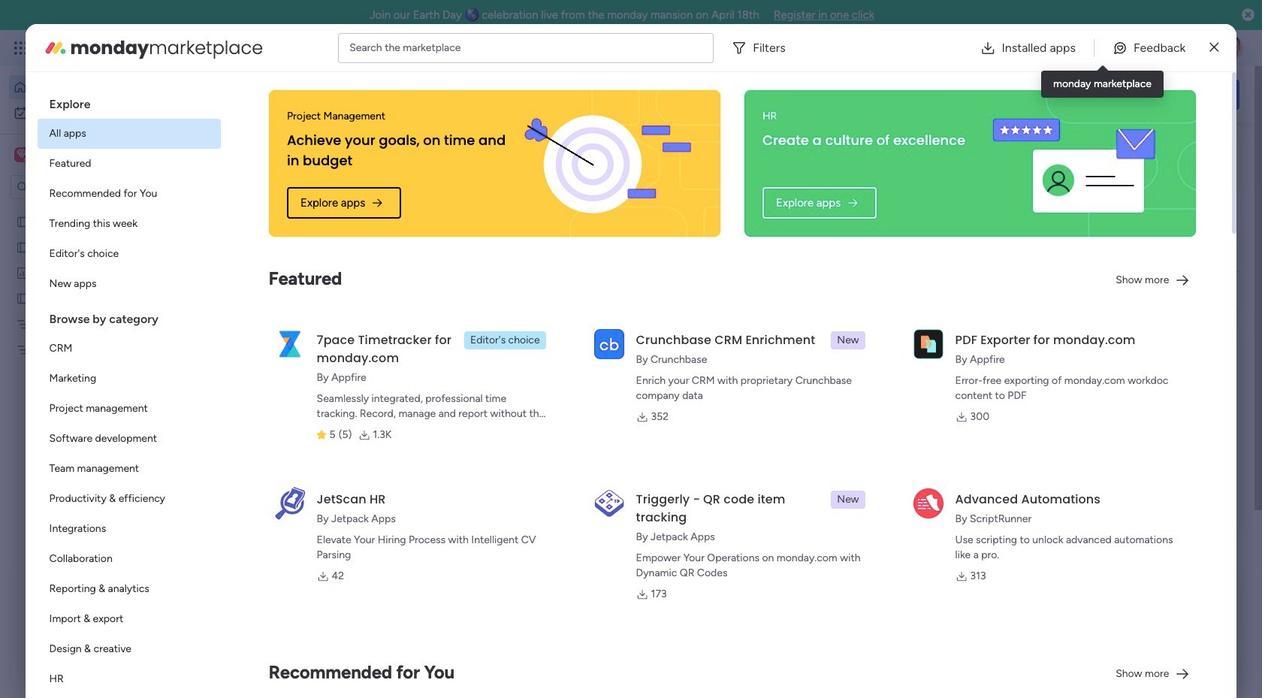 Task type: describe. For each thing, give the bounding box(es) containing it.
1 banner logo image from the left
[[507, 90, 703, 237]]

component image
[[742, 328, 756, 342]]

getting started element
[[1014, 578, 1240, 638]]

check circle image
[[1037, 171, 1047, 182]]

help image
[[1165, 41, 1180, 56]]

workspace selection element
[[14, 146, 126, 165]]

terry turtle image
[[268, 648, 298, 678]]

workspace image
[[14, 147, 29, 163]]

1 circle o image from the top
[[1037, 209, 1047, 221]]

1 vertical spatial dapulse x slim image
[[1217, 139, 1235, 157]]

terry turtle image
[[1220, 36, 1244, 60]]

select product image
[[14, 41, 29, 56]]

see plans image
[[249, 40, 263, 56]]

quick search results list box
[[232, 171, 978, 554]]

monday marketplace image
[[43, 36, 67, 60]]

component image
[[497, 328, 510, 342]]

2 banner logo image from the left
[[983, 90, 1179, 237]]

1 heading from the top
[[37, 84, 221, 119]]



Task type: vqa. For each thing, say whether or not it's contained in the screenshot.
Jeremy Miller icon
no



Task type: locate. For each thing, give the bounding box(es) containing it.
2 circle o image from the top
[[1037, 229, 1047, 240]]

0 vertical spatial dapulse x slim image
[[1210, 39, 1219, 57]]

banner logo image
[[507, 90, 703, 237], [983, 90, 1179, 237]]

0 vertical spatial circle o image
[[1037, 209, 1047, 221]]

1 vertical spatial circle o image
[[1037, 229, 1047, 240]]

search everything image
[[1132, 41, 1147, 56]]

public board image
[[16, 291, 30, 305]]

option
[[9, 75, 183, 99], [9, 101, 183, 125], [37, 119, 221, 149], [37, 149, 221, 179], [37, 179, 221, 209], [0, 208, 192, 211], [37, 209, 221, 239], [37, 239, 221, 269], [37, 269, 221, 299], [37, 334, 221, 364], [37, 364, 221, 394], [37, 394, 221, 424], [37, 424, 221, 454], [37, 454, 221, 484], [37, 484, 221, 514], [37, 514, 221, 544], [37, 544, 221, 574], [37, 574, 221, 604], [37, 604, 221, 634], [37, 634, 221, 664], [37, 664, 221, 694]]

Search in workspace field
[[32, 178, 125, 196]]

templates image image
[[1028, 332, 1226, 436]]

0 vertical spatial public board image
[[16, 214, 30, 228]]

notifications image
[[996, 41, 1011, 56]]

1 vertical spatial heading
[[37, 299, 221, 334]]

1 horizontal spatial banner logo image
[[983, 90, 1179, 237]]

heading
[[37, 84, 221, 119], [37, 299, 221, 334]]

dapulse x slim image
[[1210, 39, 1219, 57], [1217, 139, 1235, 157]]

circle o image
[[1037, 209, 1047, 221], [1037, 229, 1047, 240]]

public dashboard image
[[16, 265, 30, 280]]

1 public board image from the top
[[16, 214, 30, 228]]

update feed image
[[1029, 41, 1044, 56]]

list box
[[37, 84, 221, 698], [0, 206, 192, 565]]

monday marketplace image
[[1095, 41, 1110, 56]]

0 horizontal spatial banner logo image
[[507, 90, 703, 237]]

2 image
[[1040, 31, 1053, 48]]

workspace image
[[17, 147, 27, 163]]

app logo image
[[275, 329, 305, 359], [594, 329, 624, 359], [913, 329, 943, 359], [275, 487, 305, 520], [594, 488, 624, 518], [913, 488, 943, 518]]

v2 bolt switch image
[[1144, 86, 1153, 103]]

0 vertical spatial heading
[[37, 84, 221, 119]]

2 public board image from the top
[[16, 240, 30, 254]]

2 heading from the top
[[37, 299, 221, 334]]

check circle image
[[1037, 190, 1047, 202]]

public board image
[[16, 214, 30, 228], [16, 240, 30, 254]]

v2 user feedback image
[[1027, 86, 1038, 103]]

1 vertical spatial public board image
[[16, 240, 30, 254]]



